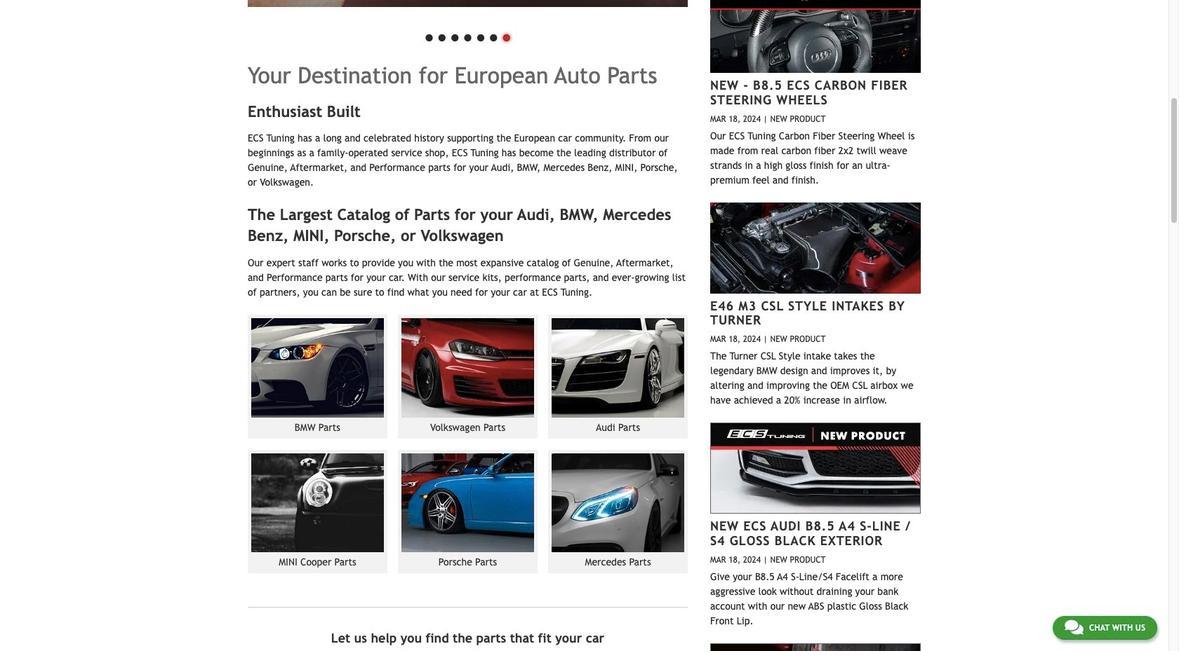 Task type: vqa. For each thing, say whether or not it's contained in the screenshot.
GENERIC - Clearance image
yes



Task type: locate. For each thing, give the bounding box(es) containing it.
comments image
[[1065, 620, 1083, 637]]

new ecs audi b8.5 a4 s-line / s4 gloss black exterior image
[[710, 423, 921, 515]]

generic - clearance image
[[248, 0, 688, 7]]

new - b8.5 ecs carbon fiber steering wheels image
[[710, 0, 921, 73]]

e46 m3 csl style intakes by turner image
[[710, 203, 921, 294]]

new turner control arm & roll center correction kits image
[[710, 644, 921, 652]]



